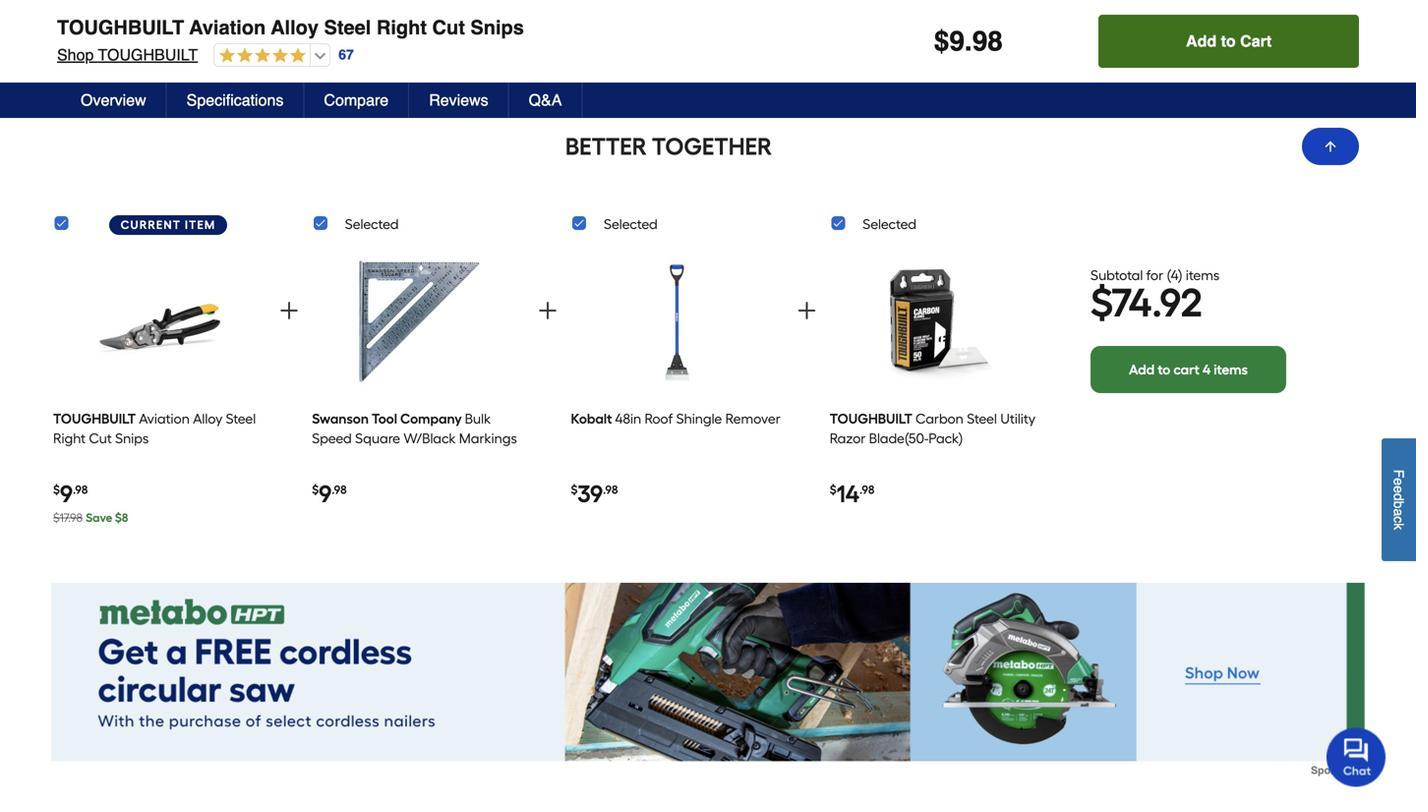 Task type: describe. For each thing, give the bounding box(es) containing it.
carbon
[[916, 411, 964, 427]]

item number 2 4 9 2 1 3 3 and model number t b - h 4 - 6 0 - r element
[[51, 28, 1366, 47]]

compare
[[324, 91, 389, 109]]

store
[[1123, 37, 1154, 53]]

swanson
[[312, 411, 369, 427]]

cart
[[1241, 32, 1272, 50]]

snips for toughbuilt aviation alloy steel right cut snips item # 2492133 | model # tb-h4-60-r
[[465, 0, 518, 23]]

items inside "link"
[[1214, 361, 1249, 378]]

39 list item
[[571, 244, 784, 536]]

$17.98
[[53, 511, 83, 525]]

plus image for aviation alloy steel right cut snips
[[277, 299, 301, 323]]

cart
[[1174, 361, 1200, 378]]

right for toughbuilt aviation alloy steel right cut snips
[[377, 16, 427, 39]]

ship
[[1174, 37, 1199, 53]]

reviews
[[429, 91, 489, 109]]

item
[[1078, 37, 1104, 53]]

.98 for toughbuilt
[[860, 483, 875, 497]]

d
[[1392, 494, 1408, 501]]

$ 14 .98
[[830, 480, 875, 509]]

0 horizontal spatial 9
[[60, 480, 73, 509]]

plus image
[[795, 299, 819, 323]]

aviation for toughbuilt aviation alloy steel right cut snips item # 2492133 | model # tb-h4-60-r
[[183, 0, 260, 23]]

9 list item for current item
[[53, 244, 266, 536]]

kobalt 48in roof shingle remover
[[571, 411, 781, 427]]

8
[[122, 511, 128, 525]]

remover
[[726, 411, 781, 427]]

2 $ 9 .98 from the left
[[312, 480, 347, 509]]

charge.
[[921, 57, 967, 73]]

square
[[355, 430, 401, 447]]

$ right save
[[115, 511, 122, 525]]

current item
[[121, 218, 216, 232]]

tool
[[372, 411, 397, 427]]

of
[[1308, 37, 1319, 53]]

1 $ 9 .98 from the left
[[53, 480, 88, 509]]

returns
[[1004, 18, 1056, 33]]

(
[[1167, 267, 1171, 284]]

aviation alloy steel right cut snips
[[53, 411, 256, 447]]

overview
[[81, 91, 146, 109]]

company
[[400, 411, 462, 427]]

toughbuilt inside 9 'list item'
[[53, 411, 136, 427]]

aviation inside aviation alloy steel right cut snips
[[139, 411, 190, 427]]

right inside aviation alloy steel right cut snips
[[53, 430, 86, 447]]

$ inside subtotal for ( 4 ) items $ 74 .92
[[1091, 279, 1112, 326]]

add to cart button
[[1099, 15, 1360, 68]]

a
[[1392, 509, 1408, 517]]

add to cart 4 items link
[[1091, 346, 1287, 393]]

$ inside $ 39 .98
[[571, 483, 578, 497]]

bulk
[[465, 411, 491, 427]]

.98 for kobalt
[[603, 483, 618, 497]]

k
[[1392, 524, 1408, 530]]

carbon steel utility razor blade(50-pack)
[[830, 411, 1036, 447]]

back
[[1214, 37, 1243, 53]]

f
[[1392, 470, 1408, 478]]

r
[[269, 30, 279, 45]]

items inside subtotal for ( 4 ) items $ 74 .92
[[1187, 267, 1220, 284]]

$ 39 .98
[[571, 480, 618, 509]]

f e e d b a c k
[[1392, 470, 1408, 530]]

it
[[1203, 37, 1210, 53]]

.98 for swanson tool company
[[332, 483, 347, 497]]

add for add to cart
[[1187, 32, 1217, 50]]

cut for toughbuilt aviation alloy steel right cut snips
[[432, 16, 465, 39]]

specifications button
[[167, 83, 304, 118]]

swanson tool company bulk speed square w/black markings image
[[355, 251, 483, 395]]

2 horizontal spatial 9
[[950, 26, 965, 57]]

toughbuilt aviation alloy steel right cut snips item # 2492133 | model # tb-h4-60-r
[[51, 0, 518, 45]]

new,
[[997, 37, 1025, 53]]

plus image for bulk speed square w/black markings
[[536, 299, 560, 323]]

better
[[566, 132, 647, 161]]

in-
[[1108, 37, 1123, 53]]

steel inside carbon steel utility razor blade(50-pack)
[[967, 411, 998, 427]]

toughbuilt inside 14 "list item"
[[830, 411, 913, 427]]

c
[[1392, 517, 1408, 524]]

specifications
[[187, 91, 284, 109]]

add for add to cart 4 items
[[1130, 361, 1155, 378]]

1 horizontal spatial 9
[[319, 480, 332, 509]]

$17.98 save $ 8
[[53, 511, 128, 525]]

us
[[1262, 37, 1277, 53]]

or
[[1158, 37, 1170, 53]]

39
[[578, 480, 603, 509]]

selected for 39
[[604, 216, 658, 233]]

subtotal for ( 4 ) items $ 74 .92
[[1091, 267, 1220, 326]]

|
[[147, 30, 150, 45]]

better together heading
[[51, 131, 1287, 162]]

model
[[155, 30, 193, 45]]

easy
[[921, 18, 953, 33]]

&
[[957, 18, 967, 33]]

razor
[[830, 430, 866, 447]]

$ up $17.98
[[53, 483, 60, 497]]

tb-
[[204, 30, 227, 45]]

kobalt 48in roof shingle remover image
[[614, 251, 742, 395]]

48in
[[615, 411, 642, 427]]

to for add to cart 4 items
[[1158, 361, 1171, 378]]

snips for toughbuilt aviation alloy steel right cut snips
[[471, 16, 524, 39]]

free
[[1280, 37, 1304, 53]]

$ inside $ 14 .98
[[830, 483, 837, 497]]

toughbuilt aviation alloy steel right cut snips
[[57, 16, 524, 39]]

steel inside aviation alloy steel right cut snips
[[226, 411, 256, 427]]

unused
[[1029, 37, 1074, 53]]

to inside the 'easy & free returns return your new, unused item in-store or ship it back to us free of charge.'
[[1247, 37, 1258, 53]]

b
[[1392, 501, 1408, 509]]

advertisement region
[[51, 583, 1366, 777]]

98
[[973, 26, 1003, 57]]

overview button
[[61, 83, 167, 118]]

14 list item
[[830, 244, 1043, 536]]



Task type: vqa. For each thing, say whether or not it's contained in the screenshot.
the bottommost From
no



Task type: locate. For each thing, give the bounding box(es) containing it.
easy & free returns return your new, unused item in-store or ship it back to us free of charge.
[[921, 18, 1319, 73]]

2 # from the left
[[197, 30, 204, 45]]

1 # from the left
[[82, 30, 89, 45]]

0 horizontal spatial selected
[[345, 216, 399, 233]]

.98
[[73, 483, 88, 497], [332, 483, 347, 497], [603, 483, 618, 497], [860, 483, 875, 497]]

snips up the reviews button
[[471, 16, 524, 39]]

compare button
[[304, 83, 410, 118]]

to
[[1222, 32, 1237, 50], [1247, 37, 1258, 53], [1158, 361, 1171, 378]]

alloy for toughbuilt aviation alloy steel right cut snips item # 2492133 | model # tb-h4-60-r
[[265, 0, 313, 23]]

1 horizontal spatial plus image
[[536, 299, 560, 323]]

4 for subtotal for ( 4 ) items $ 74 .92
[[1171, 267, 1179, 284]]

to left cart
[[1158, 361, 1171, 378]]

q&a button
[[509, 83, 583, 118]]

to left us
[[1247, 37, 1258, 53]]

4 right the "for"
[[1171, 267, 1179, 284]]

add to cart 4 items
[[1130, 361, 1249, 378]]

plus image
[[277, 299, 301, 323], [536, 299, 560, 323]]

add
[[1187, 32, 1217, 50], [1130, 361, 1155, 378]]

9 list item
[[53, 244, 266, 536], [312, 244, 525, 536]]

4 inside "link"
[[1203, 361, 1211, 378]]

4 for add to cart 4 items
[[1203, 361, 1211, 378]]

2 9 list item from the left
[[312, 244, 525, 536]]

2 plus image from the left
[[536, 299, 560, 323]]

67
[[339, 47, 354, 63], [333, 55, 348, 71]]

0 vertical spatial 4
[[1171, 267, 1179, 284]]

alloy
[[265, 0, 313, 23], [271, 16, 319, 39], [193, 411, 223, 427]]

add inside add to cart 4 items "link"
[[1130, 361, 1155, 378]]

markings
[[459, 430, 517, 447]]

snips inside toughbuilt aviation alloy steel right cut snips item # 2492133 | model # tb-h4-60-r
[[465, 0, 518, 23]]

.98 down the speed
[[332, 483, 347, 497]]

1 horizontal spatial $ 9 .98
[[312, 480, 347, 509]]

1 vertical spatial items
[[1214, 361, 1249, 378]]

1 plus image from the left
[[277, 299, 301, 323]]

pack)
[[929, 430, 964, 447]]

together
[[652, 132, 772, 161]]

cut inside toughbuilt aviation alloy steel right cut snips item # 2492133 | model # tb-h4-60-r
[[427, 0, 459, 23]]

free
[[971, 18, 1000, 33]]

1 horizontal spatial 4
[[1203, 361, 1211, 378]]

$ 9 .98
[[53, 480, 88, 509], [312, 480, 347, 509]]

save
[[86, 511, 112, 525]]

2 .98 from the left
[[332, 483, 347, 497]]

bulk speed square w/black markings
[[312, 411, 517, 447]]

4
[[1171, 267, 1179, 284], [1203, 361, 1211, 378]]

snips up reviews
[[465, 0, 518, 23]]

current
[[121, 218, 181, 232]]

1 selected from the left
[[345, 216, 399, 233]]

$ left &
[[935, 26, 950, 57]]

0 horizontal spatial $ 9 .98
[[53, 480, 88, 509]]

aviation inside toughbuilt aviation alloy steel right cut snips item # 2492133 | model # tb-h4-60-r
[[183, 0, 260, 23]]

$ left the "for"
[[1091, 279, 1112, 326]]

0 horizontal spatial 9 list item
[[53, 244, 266, 536]]

60-
[[249, 30, 269, 45]]

q&a
[[529, 91, 562, 109]]

1 horizontal spatial add
[[1187, 32, 1217, 50]]

74
[[1112, 279, 1153, 326]]

roof
[[645, 411, 673, 427]]

items right ) on the right
[[1187, 267, 1220, 284]]

1 horizontal spatial selected
[[604, 216, 658, 233]]

cut for toughbuilt aviation alloy steel right cut snips item # 2492133 | model # tb-h4-60-r
[[427, 0, 459, 23]]

0 horizontal spatial plus image
[[277, 299, 301, 323]]

$ down the speed
[[312, 483, 319, 497]]

)
[[1179, 267, 1183, 284]]

e up d
[[1392, 478, 1408, 486]]

2 selected from the left
[[604, 216, 658, 233]]

2492133
[[89, 30, 143, 45]]

2 e from the top
[[1392, 486, 1408, 494]]

# right item
[[82, 30, 89, 45]]

1 e from the top
[[1392, 478, 1408, 486]]

3 .98 from the left
[[603, 483, 618, 497]]

e
[[1392, 478, 1408, 486], [1392, 486, 1408, 494]]

toughbuilt carbon steel utility razor blade(50-pack) image
[[873, 251, 1001, 395]]

selected for 14
[[863, 216, 917, 233]]

9 list item for selected
[[312, 244, 525, 536]]

snips up 8
[[115, 430, 149, 447]]

kobalt
[[571, 411, 612, 427]]

add inside add to cart button
[[1187, 32, 1217, 50]]

.92
[[1153, 279, 1203, 326]]

0 vertical spatial add
[[1187, 32, 1217, 50]]

1 .98 from the left
[[73, 483, 88, 497]]

aviation down toughbuilt aviation alloy steel right cut snips image at top left
[[139, 411, 190, 427]]

shop toughbuilt
[[57, 46, 198, 64], [51, 55, 192, 73]]

better together
[[566, 132, 772, 161]]

right inside toughbuilt aviation alloy steel right cut snips item # 2492133 | model # tb-h4-60-r
[[371, 0, 421, 23]]

item
[[51, 30, 78, 45]]

steel
[[318, 0, 365, 23], [324, 16, 371, 39], [226, 411, 256, 427], [967, 411, 998, 427]]

.98 inside $ 39 .98
[[603, 483, 618, 497]]

1 9 list item from the left
[[53, 244, 266, 536]]

$ down razor
[[830, 483, 837, 497]]

.98 down 48in
[[603, 483, 618, 497]]

0 vertical spatial items
[[1187, 267, 1220, 284]]

subtotal
[[1091, 267, 1144, 284]]

toughbuilt aviation alloy steel right cut snips image
[[96, 251, 224, 395]]

0 horizontal spatial to
[[1158, 361, 1171, 378]]

right
[[371, 0, 421, 23], [377, 16, 427, 39], [53, 430, 86, 447]]

1 horizontal spatial to
[[1222, 32, 1237, 50]]

add to cart
[[1187, 32, 1272, 50]]

4.8 stars image
[[215, 47, 306, 65], [209, 55, 300, 73]]

selected for 9
[[345, 216, 399, 233]]

3 selected from the left
[[863, 216, 917, 233]]

to inside "link"
[[1158, 361, 1171, 378]]

speed
[[312, 430, 352, 447]]

alloy for toughbuilt aviation alloy steel right cut snips
[[271, 16, 319, 39]]

arrow up image
[[1323, 139, 1339, 154]]

0 horizontal spatial 4
[[1171, 267, 1179, 284]]

2 horizontal spatial selected
[[863, 216, 917, 233]]

item
[[185, 218, 216, 232]]

aviation
[[183, 0, 260, 23], [189, 16, 266, 39], [139, 411, 190, 427]]

# right model
[[197, 30, 204, 45]]

$ 9 .98 up $17.98
[[53, 480, 88, 509]]

chat invite button image
[[1327, 728, 1387, 788]]

h4-
[[227, 30, 249, 45]]

1 horizontal spatial #
[[197, 30, 204, 45]]

alloy inside toughbuilt aviation alloy steel right cut snips item # 2492133 | model # tb-h4-60-r
[[265, 0, 313, 23]]

aviation up tb- at the top of page
[[183, 0, 260, 23]]

.98 inside $ 14 .98
[[860, 483, 875, 497]]

w/black
[[404, 430, 456, 447]]

alloy inside aviation alloy steel right cut snips
[[193, 411, 223, 427]]

heart outline image
[[369, 52, 392, 76]]

cut inside aviation alloy steel right cut snips
[[89, 430, 112, 447]]

9 up $17.98
[[60, 480, 73, 509]]

to inside button
[[1222, 32, 1237, 50]]

9 left your
[[950, 26, 965, 57]]

.98 up $17.98 save $ 8
[[73, 483, 88, 497]]

f e e d b a c k button
[[1382, 439, 1417, 562]]

1 horizontal spatial 9 list item
[[312, 244, 525, 536]]

toughbuilt inside toughbuilt aviation alloy steel right cut snips item # 2492133 | model # tb-h4-60-r
[[51, 0, 178, 23]]

4 inside subtotal for ( 4 ) items $ 74 .92
[[1171, 267, 1179, 284]]

.98 down razor
[[860, 483, 875, 497]]

selected
[[345, 216, 399, 233], [604, 216, 658, 233], [863, 216, 917, 233]]

4 .98 from the left
[[860, 483, 875, 497]]

$ 9 . 98
[[935, 26, 1003, 57]]

#
[[82, 30, 89, 45], [197, 30, 204, 45]]

14
[[837, 480, 860, 509]]

$ 9 .98 down the speed
[[312, 480, 347, 509]]

shingle
[[677, 411, 723, 427]]

to for add to cart
[[1222, 32, 1237, 50]]

reviews button
[[410, 83, 509, 118]]

swanson tool company
[[312, 411, 462, 427]]

steel inside toughbuilt aviation alloy steel right cut snips item # 2492133 | model # tb-h4-60-r
[[318, 0, 365, 23]]

to right "it" in the right of the page
[[1222, 32, 1237, 50]]

snips
[[465, 0, 518, 23], [471, 16, 524, 39], [115, 430, 149, 447]]

aviation left the r
[[189, 16, 266, 39]]

1 vertical spatial 4
[[1203, 361, 1211, 378]]

shop
[[57, 46, 94, 64], [51, 55, 88, 73]]

aviation for toughbuilt aviation alloy steel right cut snips
[[189, 16, 266, 39]]

right for toughbuilt aviation alloy steel right cut snips item # 2492133 | model # tb-h4-60-r
[[371, 0, 421, 23]]

your
[[966, 37, 993, 53]]

4 right cart
[[1203, 361, 1211, 378]]

0 horizontal spatial #
[[82, 30, 89, 45]]

items right cart
[[1214, 361, 1249, 378]]

9 down the speed
[[319, 480, 332, 509]]

$ down kobalt
[[571, 483, 578, 497]]

return
[[921, 37, 963, 53]]

snips inside aviation alloy steel right cut snips
[[115, 430, 149, 447]]

2 horizontal spatial to
[[1247, 37, 1258, 53]]

1 vertical spatial add
[[1130, 361, 1155, 378]]

blade(50-
[[869, 430, 929, 447]]

0 horizontal spatial add
[[1130, 361, 1155, 378]]

for
[[1147, 267, 1164, 284]]

e up b
[[1392, 486, 1408, 494]]

.
[[965, 26, 973, 57]]

items
[[1187, 267, 1220, 284], [1214, 361, 1249, 378]]

toughbuilt
[[51, 0, 178, 23], [57, 16, 184, 39], [98, 46, 198, 64], [92, 55, 192, 73], [53, 411, 136, 427], [830, 411, 913, 427]]

utility
[[1001, 411, 1036, 427]]



